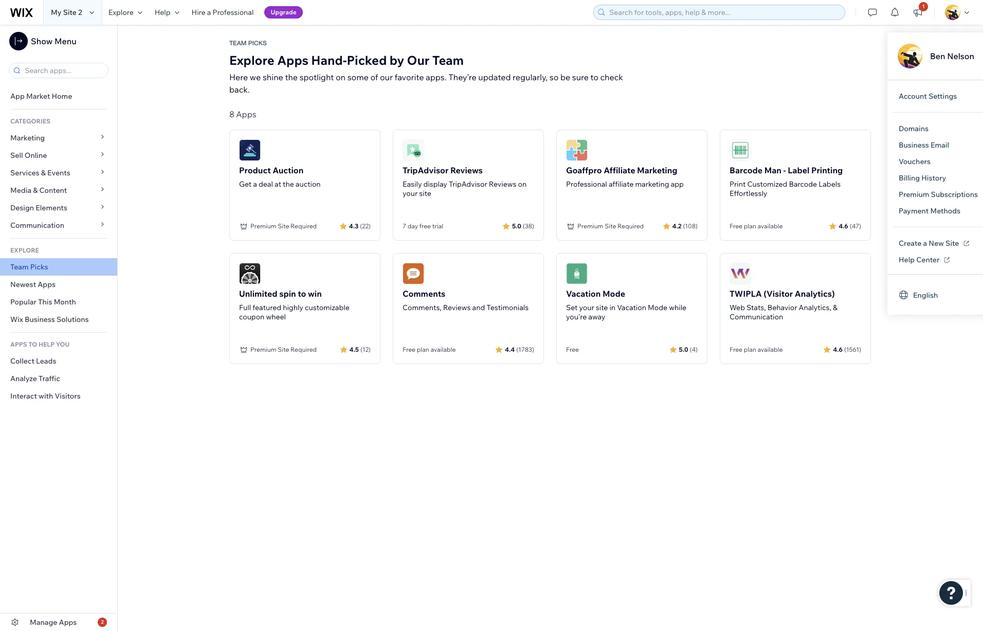 Task type: vqa. For each thing, say whether or not it's contained in the screenshot.
The Services
yes



Task type: locate. For each thing, give the bounding box(es) containing it.
site down the affiliate
[[605, 222, 616, 230]]

1 horizontal spatial picks
[[248, 40, 267, 47]]

plan down stats,
[[744, 346, 757, 353]]

business
[[899, 140, 929, 150], [25, 315, 55, 324]]

4.2 (108)
[[673, 222, 698, 230]]

unlimited
[[239, 289, 278, 299]]

premium site required down wheel
[[250, 346, 317, 353]]

1 vertical spatial &
[[33, 186, 38, 195]]

in
[[610, 303, 616, 312]]

on
[[336, 72, 346, 82], [518, 180, 527, 189]]

billing history link
[[891, 170, 955, 186]]

0 vertical spatial &
[[41, 168, 46, 177]]

the right the shine
[[285, 72, 298, 82]]

1 vertical spatial mode
[[648, 303, 668, 312]]

newest apps
[[10, 280, 56, 289]]

0 horizontal spatial picks
[[30, 262, 48, 272]]

apps up this
[[38, 280, 56, 289]]

sell
[[10, 151, 23, 160]]

site down at
[[278, 222, 289, 230]]

billing
[[899, 173, 920, 183]]

team inside sidebar element
[[10, 262, 29, 272]]

business email
[[899, 140, 950, 150]]

we
[[250, 72, 261, 82]]

2 horizontal spatial &
[[833, 303, 838, 312]]

here we shine the spotlight on some of our favorite apps. they're updated regularly, so be sure to check back.
[[229, 72, 623, 95]]

0 horizontal spatial marketing
[[10, 133, 45, 142]]

required down highly
[[291, 346, 317, 353]]

1 horizontal spatial team
[[229, 40, 247, 47]]

1 horizontal spatial a
[[253, 180, 257, 189]]

new
[[929, 239, 944, 248]]

on left some
[[336, 72, 346, 82]]

1 vertical spatial your
[[579, 303, 594, 312]]

team picks
[[229, 40, 267, 47], [10, 262, 48, 272]]

month
[[54, 297, 76, 307]]

1 vertical spatial 5.0
[[679, 345, 689, 353]]

0 vertical spatial mode
[[603, 289, 625, 299]]

business inside 'link'
[[899, 140, 929, 150]]

picks up the 'we'
[[248, 40, 267, 47]]

to right sure
[[591, 72, 599, 82]]

2 vertical spatial reviews
[[443, 303, 471, 312]]

unlimited spin to win logo image
[[239, 263, 261, 284]]

1 horizontal spatial &
[[41, 168, 46, 177]]

plan down effortlessly
[[744, 222, 757, 230]]

1 vertical spatial 4.6
[[833, 345, 843, 353]]

0 horizontal spatial your
[[403, 189, 418, 198]]

premium for product auction
[[250, 222, 277, 230]]

interact with visitors link
[[0, 387, 117, 405]]

1 horizontal spatial 5.0
[[679, 345, 689, 353]]

reviews inside comments comments, reviews and testimonials
[[443, 303, 471, 312]]

explore left help button
[[108, 8, 134, 17]]

0 vertical spatial 4.6
[[839, 222, 849, 230]]

vacation
[[566, 289, 601, 299], [617, 303, 647, 312]]

4.3 (22)
[[349, 222, 371, 230]]

(12)
[[361, 345, 371, 353]]

1 horizontal spatial help
[[899, 255, 915, 264]]

0 vertical spatial picks
[[248, 40, 267, 47]]

0 vertical spatial team picks
[[229, 40, 267, 47]]

1 horizontal spatial team picks
[[229, 40, 267, 47]]

2 vertical spatial a
[[924, 239, 927, 248]]

win
[[308, 289, 322, 299]]

available down behavior
[[758, 346, 783, 353]]

free plan available down comments,
[[403, 346, 456, 353]]

free plan available down effortlessly
[[730, 222, 783, 230]]

your
[[403, 189, 418, 198], [579, 303, 594, 312]]

subscriptions
[[931, 190, 978, 199]]

0 horizontal spatial to
[[298, 289, 306, 299]]

required for auction
[[291, 222, 317, 230]]

vouchers link
[[891, 153, 939, 170]]

my
[[51, 8, 61, 17]]

0 vertical spatial the
[[285, 72, 298, 82]]

1 vertical spatial a
[[253, 180, 257, 189]]

create
[[899, 239, 922, 248]]

1 vertical spatial professional
[[566, 180, 607, 189]]

product auction logo image
[[239, 139, 261, 161]]

0 horizontal spatial 2
[[78, 8, 82, 17]]

available down comments,
[[431, 346, 456, 353]]

team up here
[[229, 40, 247, 47]]

1 vertical spatial 2
[[101, 619, 104, 625]]

1 horizontal spatial vacation
[[617, 303, 647, 312]]

upgrade button
[[265, 6, 303, 19]]

0 vertical spatial to
[[591, 72, 599, 82]]

0 vertical spatial barcode
[[730, 165, 763, 175]]

0 horizontal spatial team picks
[[10, 262, 48, 272]]

comments,
[[403, 303, 442, 312]]

1 vertical spatial help
[[899, 255, 915, 264]]

0 horizontal spatial communication
[[10, 221, 66, 230]]

behavior
[[768, 303, 798, 312]]

1 vertical spatial site
[[596, 303, 608, 312]]

web
[[730, 303, 745, 312]]

free plan available for man
[[730, 222, 783, 230]]

0 vertical spatial a
[[207, 8, 211, 17]]

visitors
[[55, 391, 81, 401]]

apps right manage
[[59, 618, 77, 627]]

the inside here we shine the spotlight on some of our favorite apps. they're updated regularly, so be sure to check back.
[[285, 72, 298, 82]]

(1783)
[[517, 345, 534, 353]]

account
[[899, 92, 927, 101]]

1 horizontal spatial professional
[[566, 180, 607, 189]]

4.6 left (47)
[[839, 222, 849, 230]]

apps right '8'
[[236, 109, 256, 119]]

1 vertical spatial business
[[25, 315, 55, 324]]

help left hire
[[155, 8, 171, 17]]

2
[[78, 8, 82, 17], [101, 619, 104, 625]]

highly
[[283, 303, 303, 312]]

your inside vacation mode set your site in vacation mode while you're away
[[579, 303, 594, 312]]

free down effortlessly
[[730, 222, 743, 230]]

site down wheel
[[278, 346, 289, 353]]

team picks down explore at the left of page
[[10, 262, 48, 272]]

1 vertical spatial team
[[432, 52, 464, 68]]

& left events
[[41, 168, 46, 177]]

4.2
[[673, 222, 682, 230]]

vacation up "set"
[[566, 289, 601, 299]]

mode left while at the right top of the page
[[648, 303, 668, 312]]

team up apps.
[[432, 52, 464, 68]]

0 vertical spatial on
[[336, 72, 346, 82]]

the right at
[[283, 180, 294, 189]]

1 horizontal spatial business
[[899, 140, 929, 150]]

& right media
[[33, 186, 38, 195]]

0 vertical spatial vacation
[[566, 289, 601, 299]]

4.6 for barcode man - label printing
[[839, 222, 849, 230]]

1 vertical spatial explore
[[229, 52, 275, 68]]

1 horizontal spatial on
[[518, 180, 527, 189]]

explore up the 'we'
[[229, 52, 275, 68]]

2 horizontal spatial team
[[432, 52, 464, 68]]

premium up "vacation mode logo"
[[578, 222, 604, 230]]

analytics,
[[799, 303, 832, 312]]

0 vertical spatial business
[[899, 140, 929, 150]]

barcode
[[730, 165, 763, 175], [789, 180, 817, 189]]

0 vertical spatial explore
[[108, 8, 134, 17]]

required down the affiliate
[[618, 222, 644, 230]]

available for man
[[758, 222, 783, 230]]

explore for explore apps hand-picked by our team
[[229, 52, 275, 68]]

help inside button
[[155, 8, 171, 17]]

2 horizontal spatial a
[[924, 239, 927, 248]]

to left win
[[298, 289, 306, 299]]

newest apps link
[[0, 276, 117, 293]]

0 vertical spatial 5.0
[[512, 222, 522, 230]]

free down web
[[730, 346, 743, 353]]

business down domains
[[899, 140, 929, 150]]

deal
[[259, 180, 273, 189]]

team picks up the 'we'
[[229, 40, 267, 47]]

0 vertical spatial marketing
[[10, 133, 45, 142]]

account settings
[[899, 92, 957, 101]]

apps for explore
[[277, 52, 309, 68]]

& inside "link"
[[33, 186, 38, 195]]

communication inside sidebar element
[[10, 221, 66, 230]]

tripadvisor reviews logo image
[[403, 139, 424, 161]]

0 vertical spatial communication
[[10, 221, 66, 230]]

at
[[275, 180, 281, 189]]

tripadvisor right display
[[449, 180, 487, 189]]

media & content
[[10, 186, 67, 195]]

5.0 (4)
[[679, 345, 698, 353]]

business down popular this month
[[25, 315, 55, 324]]

apps for 8
[[236, 109, 256, 119]]

here
[[229, 72, 248, 82]]

premium site required for professional
[[578, 222, 644, 230]]

marketing
[[635, 180, 669, 189]]

services & events link
[[0, 164, 117, 182]]

mode up the 'in'
[[603, 289, 625, 299]]

app market home link
[[0, 87, 117, 105]]

premium down "coupon"
[[250, 346, 277, 353]]

0 horizontal spatial site
[[419, 189, 431, 198]]

1 horizontal spatial marketing
[[637, 165, 678, 175]]

analytics)
[[795, 289, 835, 299]]

goaffpro affiliate marketing logo image
[[566, 139, 588, 161]]

regularly,
[[513, 72, 548, 82]]

5.0
[[512, 222, 522, 230], [679, 345, 689, 353]]

collect leads
[[10, 356, 56, 366]]

professional inside goaffpro affiliate marketing professional affiliate marketing app
[[566, 180, 607, 189]]

favorite
[[395, 72, 424, 82]]

0 horizontal spatial team
[[10, 262, 29, 272]]

site for goaffpro affiliate marketing
[[605, 222, 616, 230]]

center
[[917, 255, 940, 264]]

2 vertical spatial team
[[10, 262, 29, 272]]

5.0 for vacation mode
[[679, 345, 689, 353]]

to
[[591, 72, 599, 82], [298, 289, 306, 299]]

marketing inside sidebar element
[[10, 133, 45, 142]]

picks up newest apps
[[30, 262, 48, 272]]

a
[[207, 8, 211, 17], [253, 180, 257, 189], [924, 239, 927, 248]]

1 vertical spatial team picks
[[10, 262, 48, 272]]

premium site required down the affiliate
[[578, 222, 644, 230]]

1 vertical spatial the
[[283, 180, 294, 189]]

marketing link
[[0, 129, 117, 147]]

1 vertical spatial communication
[[730, 312, 783, 321]]

print
[[730, 180, 746, 189]]

app
[[10, 92, 25, 101]]

apps up the shine
[[277, 52, 309, 68]]

site inside the create a new site link
[[946, 239, 959, 248]]

2 vertical spatial &
[[833, 303, 838, 312]]

communication down design elements
[[10, 221, 66, 230]]

0 horizontal spatial business
[[25, 315, 55, 324]]

1 vertical spatial to
[[298, 289, 306, 299]]

hire a professional link
[[185, 0, 260, 25]]

tripadvisor up display
[[403, 165, 449, 175]]

marketing down categories
[[10, 133, 45, 142]]

0 horizontal spatial on
[[336, 72, 346, 82]]

free
[[420, 222, 431, 230]]

0 horizontal spatial explore
[[108, 8, 134, 17]]

help button
[[149, 0, 185, 25]]

team down explore at the left of page
[[10, 262, 29, 272]]

available for comments,
[[431, 346, 456, 353]]

help down create
[[899, 255, 915, 264]]

0 horizontal spatial help
[[155, 8, 171, 17]]

0 vertical spatial 2
[[78, 8, 82, 17]]

on up 5.0 (38)
[[518, 180, 527, 189]]

team picks inside sidebar element
[[10, 262, 48, 272]]

vacation right the 'in'
[[617, 303, 647, 312]]

1 horizontal spatial your
[[579, 303, 594, 312]]

hire
[[192, 8, 206, 17]]

comments logo image
[[403, 263, 424, 284]]

0 horizontal spatial professional
[[213, 8, 254, 17]]

billing history
[[899, 173, 947, 183]]

site left the 'in'
[[596, 303, 608, 312]]

by
[[390, 52, 404, 68]]

barcode down label
[[789, 180, 817, 189]]

your left display
[[403, 189, 418, 198]]

1 vertical spatial picks
[[30, 262, 48, 272]]

premium site required down at
[[250, 222, 317, 230]]

domains link
[[891, 120, 937, 137]]

site up the free
[[419, 189, 431, 198]]

your right "set"
[[579, 303, 594, 312]]

a left "new"
[[924, 239, 927, 248]]

available down effortlessly
[[758, 222, 783, 230]]

plan down comments,
[[417, 346, 429, 353]]

1 horizontal spatial 2
[[101, 619, 104, 625]]

0 vertical spatial site
[[419, 189, 431, 198]]

marketing
[[10, 133, 45, 142], [637, 165, 678, 175]]

newest
[[10, 280, 36, 289]]

site right "new"
[[946, 239, 959, 248]]

2 right manage apps
[[101, 619, 104, 625]]

comments comments, reviews and testimonials
[[403, 289, 529, 312]]

tripadvisor
[[403, 165, 449, 175], [449, 180, 487, 189]]

get
[[239, 180, 252, 189]]

collect leads link
[[0, 352, 117, 370]]

communication
[[10, 221, 66, 230], [730, 312, 783, 321]]

free right (12)
[[403, 346, 416, 353]]

Search apps... field
[[22, 63, 105, 78]]

0 vertical spatial your
[[403, 189, 418, 198]]

4.6 left (1561)
[[833, 345, 843, 353]]

design elements
[[10, 203, 67, 212]]

1 horizontal spatial site
[[596, 303, 608, 312]]

business inside sidebar element
[[25, 315, 55, 324]]

5.0 left (4) on the right bottom
[[679, 345, 689, 353]]

Search for tools, apps, help & more... field
[[606, 5, 842, 20]]

1 horizontal spatial to
[[591, 72, 599, 82]]

to
[[28, 341, 37, 348]]

explore
[[108, 8, 134, 17], [229, 52, 275, 68]]

0 horizontal spatial 5.0
[[512, 222, 522, 230]]

manage apps
[[30, 618, 77, 627]]

1 horizontal spatial explore
[[229, 52, 275, 68]]

easily
[[403, 180, 422, 189]]

free plan available down stats,
[[730, 346, 783, 353]]

a for create
[[924, 239, 927, 248]]

marketing up marketing
[[637, 165, 678, 175]]

premium down "deal"
[[250, 222, 277, 230]]

0 horizontal spatial barcode
[[730, 165, 763, 175]]

barcode up print
[[730, 165, 763, 175]]

1 vertical spatial marketing
[[637, 165, 678, 175]]

professional right hire
[[213, 8, 254, 17]]

a right get
[[253, 180, 257, 189]]

required down auction at top
[[291, 222, 317, 230]]

0 horizontal spatial a
[[207, 8, 211, 17]]

premium for goaffpro affiliate marketing
[[578, 222, 604, 230]]

1 vertical spatial barcode
[[789, 180, 817, 189]]

professional down goaffpro
[[566, 180, 607, 189]]

a right hire
[[207, 8, 211, 17]]

5.0 left (38)
[[512, 222, 522, 230]]

& inside twipla (visitor analytics) web stats, behavior analytics, & communication
[[833, 303, 838, 312]]

0 horizontal spatial mode
[[603, 289, 625, 299]]

& right analytics,
[[833, 303, 838, 312]]

0 horizontal spatial &
[[33, 186, 38, 195]]

0 vertical spatial help
[[155, 8, 171, 17]]

picks
[[248, 40, 267, 47], [30, 262, 48, 272]]

app market home
[[10, 92, 72, 101]]

communication down twipla
[[730, 312, 783, 321]]

2 right "my"
[[78, 8, 82, 17]]

testimonials
[[487, 303, 529, 312]]

create a new site link
[[891, 235, 977, 252]]

premium site required for win
[[250, 346, 317, 353]]

1 vertical spatial on
[[518, 180, 527, 189]]

1 horizontal spatial communication
[[730, 312, 783, 321]]



Task type: describe. For each thing, give the bounding box(es) containing it.
our
[[407, 52, 430, 68]]

& for events
[[41, 168, 46, 177]]

display
[[424, 180, 447, 189]]

leads
[[36, 356, 56, 366]]

coupon
[[239, 312, 265, 321]]

account settings link
[[891, 88, 966, 104]]

free for twipla (visitor analytics)
[[730, 346, 743, 353]]

nelson
[[948, 51, 975, 61]]

free plan available for (visitor
[[730, 346, 783, 353]]

& for content
[[33, 186, 38, 195]]

analyze
[[10, 374, 37, 383]]

7
[[403, 222, 406, 230]]

communication inside twipla (visitor analytics) web stats, behavior analytics, & communication
[[730, 312, 783, 321]]

8
[[229, 109, 234, 119]]

media
[[10, 186, 31, 195]]

free plan available for comments,
[[403, 346, 456, 353]]

help for help center
[[899, 255, 915, 264]]

2 inside sidebar element
[[101, 619, 104, 625]]

domains
[[899, 124, 929, 133]]

picks inside sidebar element
[[30, 262, 48, 272]]

affiliate
[[609, 180, 634, 189]]

4.3
[[349, 222, 359, 230]]

free down "you're"
[[566, 346, 579, 353]]

0 vertical spatial reviews
[[451, 165, 483, 175]]

1 horizontal spatial mode
[[648, 303, 668, 312]]

services
[[10, 168, 39, 177]]

1 vertical spatial reviews
[[489, 180, 517, 189]]

this
[[38, 297, 52, 307]]

1 vertical spatial tripadvisor
[[449, 180, 487, 189]]

events
[[47, 168, 70, 177]]

available for (visitor
[[758, 346, 783, 353]]

wheel
[[266, 312, 286, 321]]

payment
[[899, 206, 929, 216]]

stats,
[[747, 303, 766, 312]]

site for product auction
[[278, 222, 289, 230]]

online
[[25, 151, 47, 160]]

premium site required for a
[[250, 222, 317, 230]]

1 vertical spatial vacation
[[617, 303, 647, 312]]

twipla (visitor analytics) logo image
[[730, 263, 751, 284]]

communication link
[[0, 217, 117, 234]]

set
[[566, 303, 578, 312]]

4.6 for twipla (visitor analytics)
[[833, 345, 843, 353]]

on inside tripadvisor reviews easily display tripadvisor reviews on your site
[[518, 180, 527, 189]]

premium up payment
[[899, 190, 930, 199]]

some
[[348, 72, 369, 82]]

4.4 (1783)
[[505, 345, 534, 353]]

back.
[[229, 84, 250, 95]]

apps for newest
[[38, 280, 56, 289]]

manage
[[30, 618, 57, 627]]

english
[[914, 290, 938, 300]]

marketing inside goaffpro affiliate marketing professional affiliate marketing app
[[637, 165, 678, 175]]

(47)
[[850, 222, 862, 230]]

updated
[[479, 72, 511, 82]]

plan for (visitor
[[744, 346, 757, 353]]

your inside tripadvisor reviews easily display tripadvisor reviews on your site
[[403, 189, 418, 198]]

customized
[[748, 180, 788, 189]]

0 vertical spatial professional
[[213, 8, 254, 17]]

history
[[922, 173, 947, 183]]

apps
[[10, 341, 27, 348]]

auction
[[296, 180, 321, 189]]

help center link
[[891, 252, 957, 268]]

4.6 (47)
[[839, 222, 862, 230]]

barcode man - label printing logo image
[[730, 139, 751, 161]]

4.4
[[505, 345, 515, 353]]

goaffpro
[[566, 165, 602, 175]]

to inside here we shine the spotlight on some of our favorite apps. they're updated regularly, so be sure to check back.
[[591, 72, 599, 82]]

twipla
[[730, 289, 762, 299]]

tripadvisor reviews easily display tripadvisor reviews on your site
[[403, 165, 527, 198]]

man
[[765, 165, 782, 175]]

ben nelson
[[930, 51, 975, 61]]

premium for unlimited spin to win
[[250, 346, 277, 353]]

vouchers
[[899, 157, 931, 166]]

sidebar element
[[0, 25, 118, 631]]

so
[[550, 72, 559, 82]]

explore
[[10, 246, 39, 254]]

site inside tripadvisor reviews easily display tripadvisor reviews on your site
[[419, 189, 431, 198]]

effortlessly
[[730, 189, 768, 198]]

a inside product auction get a deal at the auction
[[253, 180, 257, 189]]

solutions
[[57, 315, 89, 324]]

1 horizontal spatial barcode
[[789, 180, 817, 189]]

market
[[26, 92, 50, 101]]

plan for man
[[744, 222, 757, 230]]

explore for explore
[[108, 8, 134, 17]]

site right "my"
[[63, 8, 77, 17]]

required for spin
[[291, 346, 317, 353]]

unlimited spin to win full featured highly customizable coupon wheel
[[239, 289, 350, 321]]

free for comments
[[403, 346, 416, 353]]

payment methods link
[[891, 203, 969, 219]]

required for affiliate
[[618, 222, 644, 230]]

4.5 (12)
[[350, 345, 371, 353]]

to inside the "unlimited spin to win full featured highly customizable coupon wheel"
[[298, 289, 306, 299]]

a for hire
[[207, 8, 211, 17]]

site for unlimited spin to win
[[278, 346, 289, 353]]

help for help
[[155, 8, 171, 17]]

0 vertical spatial team
[[229, 40, 247, 47]]

apps for manage
[[59, 618, 77, 627]]

be
[[561, 72, 571, 82]]

trial
[[432, 222, 444, 230]]

payment methods
[[899, 206, 961, 216]]

site inside vacation mode set your site in vacation mode while you're away
[[596, 303, 608, 312]]

the inside product auction get a deal at the auction
[[283, 180, 294, 189]]

hand-
[[311, 52, 347, 68]]

ben
[[930, 51, 946, 61]]

team picks link
[[0, 258, 117, 276]]

popular this month
[[10, 297, 76, 307]]

vacation mode set your site in vacation mode while you're away
[[566, 289, 687, 321]]

full
[[239, 303, 251, 312]]

(4)
[[690, 345, 698, 353]]

sure
[[572, 72, 589, 82]]

collect
[[10, 356, 34, 366]]

show
[[31, 36, 53, 46]]

auction
[[273, 165, 304, 175]]

0 vertical spatial tripadvisor
[[403, 165, 449, 175]]

interact
[[10, 391, 37, 401]]

settings
[[929, 92, 957, 101]]

free for barcode man - label printing
[[730, 222, 743, 230]]

4.6 (1561)
[[833, 345, 862, 353]]

0 horizontal spatial vacation
[[566, 289, 601, 299]]

popular
[[10, 297, 36, 307]]

plan for comments,
[[417, 346, 429, 353]]

elements
[[36, 203, 67, 212]]

content
[[39, 186, 67, 195]]

media & content link
[[0, 182, 117, 199]]

wix
[[10, 315, 23, 324]]

vacation mode logo image
[[566, 263, 588, 284]]

5.0 for tripadvisor reviews
[[512, 222, 522, 230]]

picked
[[347, 52, 387, 68]]

labels
[[819, 180, 841, 189]]

on inside here we shine the spotlight on some of our favorite apps. they're updated regularly, so be sure to check back.
[[336, 72, 346, 82]]

and
[[472, 303, 485, 312]]



